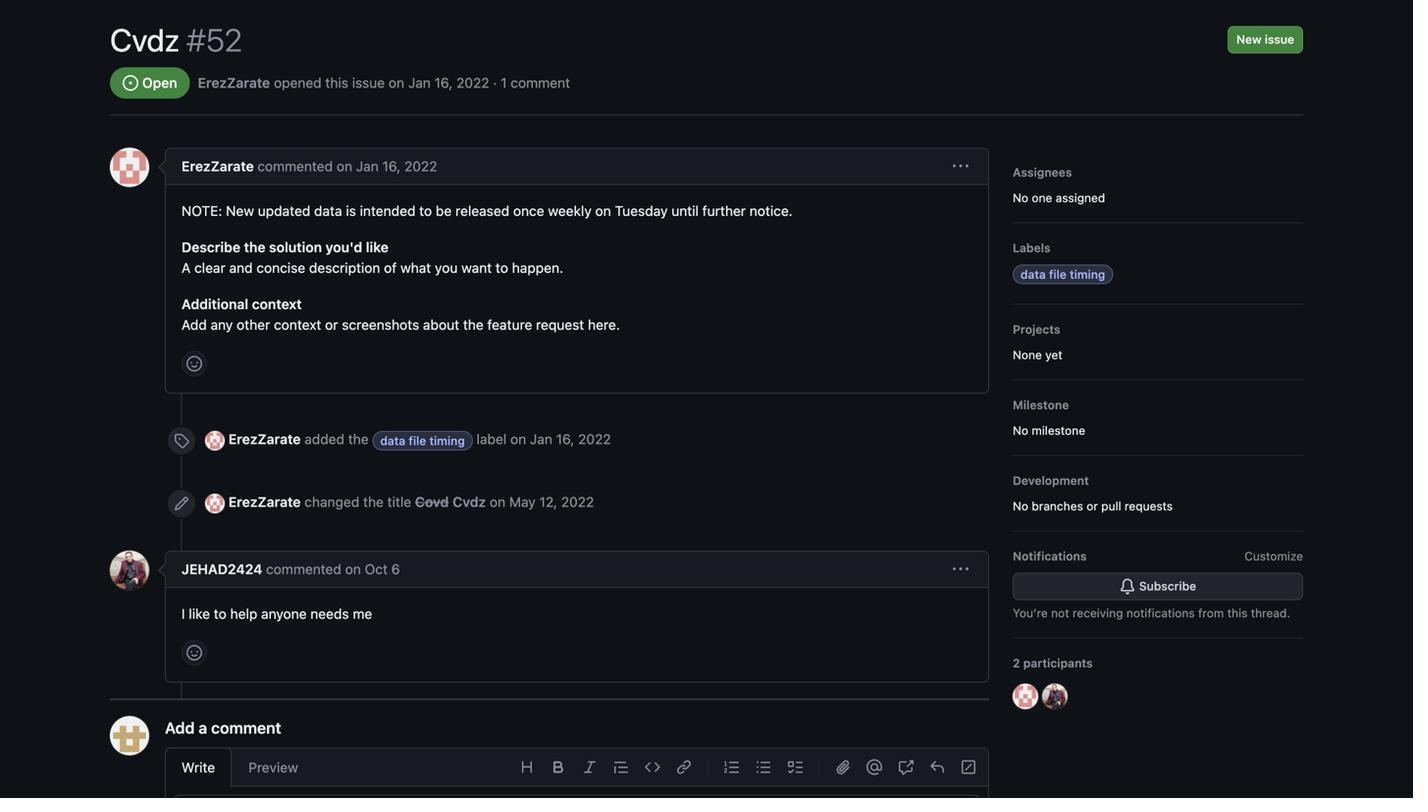 Task type: locate. For each thing, give the bounding box(es) containing it.
add left the a
[[165, 719, 195, 737]]

cvdz
[[110, 21, 180, 58], [453, 494, 486, 510]]

add or remove reactions image
[[187, 356, 202, 372], [187, 645, 202, 661]]

0 horizontal spatial data
[[314, 203, 342, 219]]

this
[[325, 75, 349, 91], [1228, 606, 1248, 620]]

data file timing link down labels
[[1013, 265, 1114, 284]]

@erezzarate image right the tag icon
[[205, 431, 225, 450]]

1 vertical spatial @jehad2424 image
[[1043, 684, 1068, 709]]

on jan 16, 2022 link
[[337, 158, 437, 174], [511, 431, 611, 447]]

to left help
[[214, 606, 227, 622]]

happen.
[[512, 260, 564, 276]]

commented up updated
[[257, 158, 333, 174]]

0 vertical spatial on jan 16, 2022 link
[[337, 158, 437, 174]]

add or remove reactions image down additional
[[187, 356, 202, 372]]

add
[[182, 317, 207, 333], [165, 719, 195, 737]]

timing
[[1070, 268, 1106, 281], [430, 434, 465, 447]]

0 vertical spatial timing
[[1070, 268, 1106, 281]]

1 vertical spatial issue
[[352, 75, 385, 91]]

1 horizontal spatial timing
[[1070, 268, 1106, 281]]

2 add or remove reactions image from the top
[[187, 645, 202, 661]]

0 horizontal spatial issue
[[352, 75, 385, 91]]

like
[[366, 239, 389, 255], [189, 606, 210, 622]]

cvdz right covd
[[453, 494, 486, 510]]

jehad2424
[[182, 561, 263, 577]]

0 vertical spatial 16,
[[435, 75, 453, 91]]

1 vertical spatial data file timing link
[[373, 431, 473, 450]]

erezzarate inside erezzarate added   the data file timing label on jan 16, 2022
[[229, 431, 301, 447]]

1 horizontal spatial jan
[[408, 75, 431, 91]]

data
[[314, 203, 342, 219], [1021, 268, 1046, 281], [380, 434, 406, 447]]

1 vertical spatial data
[[1021, 268, 1046, 281]]

erezzarate left changed
[[229, 494, 301, 510]]

data inside erezzarate added   the data file timing label on jan 16, 2022
[[380, 434, 406, 447]]

oct
[[365, 561, 388, 577]]

pencil image
[[174, 496, 189, 511]]

@jehad2424 image left jehad2424
[[110, 551, 149, 590]]

2 no from the top
[[1013, 424, 1029, 437]]

this right opened
[[325, 75, 349, 91]]

0 vertical spatial this
[[325, 75, 349, 91]]

weekly
[[548, 203, 592, 219]]

to right want
[[496, 260, 509, 276]]

no inside select assignees element
[[1013, 191, 1029, 205]]

data down labels
[[1021, 268, 1046, 281]]

1 vertical spatial add or remove reactions image
[[187, 645, 202, 661]]

2
[[1013, 656, 1021, 670]]

cvdz up the open
[[110, 21, 180, 58]]

0 horizontal spatial timing
[[430, 434, 465, 447]]

@erezzarate image for erezzarate added   the data file timing label on jan 16, 2022
[[205, 431, 225, 450]]

erezzarate commented on jan 16, 2022
[[182, 158, 437, 174]]

1 horizontal spatial on jan 16, 2022 link
[[511, 431, 611, 447]]

0 horizontal spatial @erezzarate image
[[110, 148, 149, 187]]

add or remove reactions element
[[182, 351, 207, 376], [182, 640, 207, 666]]

@erezzarate image right pencil image at the bottom
[[205, 494, 225, 513]]

2 horizontal spatial to
[[496, 260, 509, 276]]

heading image
[[519, 759, 535, 775]]

0 horizontal spatial 16,
[[382, 158, 401, 174]]

1 show options image from the top
[[953, 159, 969, 174]]

@erezzarate image for erezzarate changed the title covd cvdz on may 12, 2022
[[205, 494, 225, 513]]

commented for jehad2424
[[266, 561, 342, 577]]

show options image left assignees
[[953, 159, 969, 174]]

0 horizontal spatial this
[[325, 75, 349, 91]]

1 add or remove reactions image from the top
[[187, 356, 202, 372]]

data file timing link
[[1013, 265, 1114, 284], [373, 431, 473, 450]]

list ordered image
[[725, 759, 740, 775]]

@jehad2424 image down 2 participants at the right bottom of page
[[1043, 684, 1068, 709]]

comment right "1"
[[511, 75, 570, 91]]

you
[[435, 260, 458, 276]]

show options image left 'notifications'
[[953, 562, 969, 577]]

1 horizontal spatial 16,
[[435, 75, 453, 91]]

0 vertical spatial new
[[1237, 32, 1262, 46]]

comment
[[511, 75, 570, 91], [211, 719, 281, 737]]

0 horizontal spatial data file timing link
[[373, 431, 473, 450]]

no left the one at the right top of the page
[[1013, 191, 1029, 205]]

help
[[230, 606, 257, 622]]

1 horizontal spatial comment
[[511, 75, 570, 91]]

you're not receiving notifications from this thread.
[[1013, 606, 1291, 620]]

data file timing link up covd
[[373, 431, 473, 450]]

erezzarate left "added"
[[229, 431, 301, 447]]

context
[[252, 296, 302, 312], [274, 317, 321, 333]]

context up other
[[252, 296, 302, 312]]

0 horizontal spatial new
[[226, 203, 254, 219]]

0 vertical spatial @erezzarate image
[[205, 431, 225, 450]]

0 vertical spatial or
[[325, 317, 338, 333]]

1 vertical spatial comment
[[211, 719, 281, 737]]

0 vertical spatial no
[[1013, 191, 1029, 205]]

to left be
[[419, 203, 432, 219]]

data up title
[[380, 434, 406, 447]]

title
[[388, 494, 412, 510]]

new issue
[[1237, 32, 1295, 46]]

italic image
[[582, 759, 598, 775]]

no inside select milestones element
[[1013, 424, 1029, 437]]

tasklist image
[[787, 759, 803, 775]]

anyone
[[261, 606, 307, 622]]

2022 up on may 12, 2022 link
[[578, 431, 611, 447]]

16, up 12,
[[556, 431, 575, 447]]

data file timing
[[1021, 268, 1106, 281]]

0 vertical spatial show options image
[[953, 159, 969, 174]]

add inside additional context add any other context or screenshots about the feature request here.
[[182, 317, 207, 333]]

timing left label
[[430, 434, 465, 447]]

0 vertical spatial add
[[182, 317, 207, 333]]

add or remove reactions element down i
[[182, 640, 207, 666]]

branches
[[1032, 499, 1084, 513]]

is
[[346, 203, 356, 219]]

1 vertical spatial file
[[409, 434, 426, 447]]

0 vertical spatial context
[[252, 296, 302, 312]]

0 horizontal spatial cvdz
[[110, 21, 180, 58]]

16,
[[435, 75, 453, 91], [382, 158, 401, 174], [556, 431, 575, 447]]

1 horizontal spatial like
[[366, 239, 389, 255]]

0 vertical spatial add or remove reactions element
[[182, 351, 207, 376]]

no milestone
[[1013, 424, 1086, 437]]

1 vertical spatial cvdz
[[453, 494, 486, 510]]

code image
[[645, 759, 661, 775]]

the right 'about'
[[463, 317, 484, 333]]

erezzarate down #52
[[198, 75, 270, 91]]

1 vertical spatial @erezzarate image
[[205, 494, 225, 513]]

1 vertical spatial on jan 16, 2022 link
[[511, 431, 611, 447]]

or left pull on the right
[[1087, 499, 1098, 513]]

1 vertical spatial no
[[1013, 424, 1029, 437]]

0 vertical spatial like
[[366, 239, 389, 255]]

add or remove reactions image for jehad2424 commented on oct 6
[[187, 645, 202, 661]]

0 vertical spatial to
[[419, 203, 432, 219]]

add or remove reactions image up the a
[[187, 645, 202, 661]]

0 vertical spatial @jehad2424 image
[[110, 551, 149, 590]]

0 horizontal spatial file
[[409, 434, 426, 447]]

add or remove reactions element down additional
[[182, 351, 207, 376]]

6
[[392, 561, 400, 577]]

file
[[1049, 268, 1067, 281], [409, 434, 426, 447]]

1 no from the top
[[1013, 191, 1029, 205]]

new
[[1237, 32, 1262, 46], [226, 203, 254, 219]]

jan left ·
[[408, 75, 431, 91]]

0 vertical spatial issue
[[1265, 32, 1295, 46]]

the
[[244, 239, 266, 255], [463, 317, 484, 333], [348, 431, 369, 447], [363, 494, 384, 510]]

like up of
[[366, 239, 389, 255]]

2 @erezzarate image from the top
[[205, 494, 225, 513]]

2 add or remove reactions element from the top
[[182, 640, 207, 666]]

data for note: new updated data is intended to be released once weekly on tuesday until further notice.
[[314, 203, 342, 219]]

additional context add any other context or screenshots about the feature request here.
[[182, 296, 620, 333]]

no inside link issues element
[[1013, 499, 1029, 513]]

mention image
[[867, 759, 883, 775]]

the up and
[[244, 239, 266, 255]]

16, up intended
[[382, 158, 401, 174]]

commented up anyone
[[266, 561, 342, 577]]

file down labels
[[1049, 268, 1067, 281]]

1 vertical spatial jan
[[356, 158, 379, 174]]

to
[[419, 203, 432, 219], [496, 260, 509, 276], [214, 606, 227, 622]]

add left any
[[182, 317, 207, 333]]

erezzarate
[[198, 75, 270, 91], [182, 158, 254, 174], [229, 431, 301, 447], [229, 494, 301, 510]]

1 add or remove reactions element from the top
[[182, 351, 207, 376]]

2 vertical spatial jan
[[530, 431, 553, 447]]

2 vertical spatial no
[[1013, 499, 1029, 513]]

jehad2424 commented on oct 6
[[182, 561, 400, 577]]

2 vertical spatial 16,
[[556, 431, 575, 447]]

1 horizontal spatial or
[[1087, 499, 1098, 513]]

add or remove reactions element for jehad2424 commented on oct 6
[[182, 640, 207, 666]]

0 vertical spatial add or remove reactions image
[[187, 356, 202, 372]]

intended
[[360, 203, 416, 219]]

like right i
[[189, 606, 210, 622]]

concise
[[257, 260, 306, 276]]

context right other
[[274, 317, 321, 333]]

erezzarate link left "added"
[[229, 431, 301, 447]]

add or remove reactions image for erezzarate commented on jan 16, 2022
[[187, 356, 202, 372]]

describe the solution you'd like a clear and concise description of what you want to happen.
[[182, 239, 564, 276]]

1 vertical spatial to
[[496, 260, 509, 276]]

subscribe
[[1140, 579, 1197, 593]]

0 horizontal spatial @jehad2424 image
[[110, 551, 149, 590]]

jan right label
[[530, 431, 553, 447]]

2022 inside erezzarate added   the data file timing label on jan 16, 2022
[[578, 431, 611, 447]]

development
[[1013, 474, 1089, 487]]

0 horizontal spatial on jan 16, 2022 link
[[337, 158, 437, 174]]

add or remove reactions element for erezzarate commented on jan 16, 2022
[[182, 351, 207, 376]]

1 vertical spatial new
[[226, 203, 254, 219]]

0 vertical spatial data file timing link
[[1013, 265, 1114, 284]]

no down milestone
[[1013, 424, 1029, 437]]

@erezzarate image
[[205, 431, 225, 450], [205, 494, 225, 513]]

0 horizontal spatial like
[[189, 606, 210, 622]]

any
[[211, 317, 233, 333]]

3 no from the top
[[1013, 499, 1029, 513]]

1 vertical spatial this
[[1228, 606, 1248, 620]]

@erezzarate image
[[110, 148, 149, 187], [1013, 684, 1039, 709]]

@johnsmith43233 image
[[110, 716, 149, 755]]

on jan 16, 2022 link up intended
[[337, 158, 437, 174]]

receiving
[[1073, 606, 1124, 620]]

erezzarate for erezzarate commented on jan 16, 2022
[[182, 158, 254, 174]]

1 horizontal spatial data
[[380, 434, 406, 447]]

or left screenshots
[[325, 317, 338, 333]]

erezzarate up note:
[[182, 158, 254, 174]]

on
[[389, 75, 405, 91], [337, 158, 353, 174], [596, 203, 611, 219], [511, 431, 526, 447], [490, 494, 506, 510], [345, 561, 361, 577]]

quote image
[[614, 759, 629, 775]]

timing inside erezzarate added   the data file timing label on jan 16, 2022
[[430, 434, 465, 447]]

1 vertical spatial timing
[[430, 434, 465, 447]]

here.
[[588, 317, 620, 333]]

no left "branches"
[[1013, 499, 1029, 513]]

the right "added"
[[348, 431, 369, 447]]

2 show options image from the top
[[953, 562, 969, 577]]

this right from
[[1228, 606, 1248, 620]]

1 vertical spatial commented
[[266, 561, 342, 577]]

show options image
[[953, 159, 969, 174], [953, 562, 969, 577]]

0 horizontal spatial jan
[[356, 158, 379, 174]]

jan up is
[[356, 158, 379, 174]]

1 @erezzarate image from the top
[[205, 431, 225, 450]]

on jan 16, 2022 link up 12,
[[511, 431, 611, 447]]

clear
[[194, 260, 226, 276]]

or inside link issues element
[[1087, 499, 1098, 513]]

requests
[[1125, 499, 1173, 513]]

erezzarate changed the title covd cvdz on may 12, 2022
[[229, 494, 594, 510]]

1 vertical spatial show options image
[[953, 562, 969, 577]]

#52
[[187, 21, 242, 58]]

2 vertical spatial data
[[380, 434, 406, 447]]

comment up add a comment tab list
[[211, 719, 281, 737]]

select assignees element
[[1013, 163, 1304, 207]]

commented
[[257, 158, 333, 174], [266, 561, 342, 577]]

1 vertical spatial 16,
[[382, 158, 401, 174]]

16, left ·
[[435, 75, 453, 91]]

data left is
[[314, 203, 342, 219]]

0 vertical spatial commented
[[257, 158, 333, 174]]

erezzarate link left changed
[[229, 494, 301, 510]]

2022
[[457, 75, 490, 91], [405, 158, 437, 174], [578, 431, 611, 447], [561, 494, 594, 510]]

or
[[325, 317, 338, 333], [1087, 499, 1098, 513]]

label
[[477, 431, 507, 447]]

yet
[[1046, 348, 1063, 362]]

1 vertical spatial like
[[189, 606, 210, 622]]

list unordered image
[[756, 759, 772, 775]]

1 vertical spatial add or remove reactions element
[[182, 640, 207, 666]]

0 horizontal spatial comment
[[211, 719, 281, 737]]

0 horizontal spatial or
[[325, 317, 338, 333]]

timing down assigned at the top of the page
[[1070, 268, 1106, 281]]

0 horizontal spatial to
[[214, 606, 227, 622]]

file inside erezzarate added   the data file timing label on jan 16, 2022
[[409, 434, 426, 447]]

1 vertical spatial or
[[1087, 499, 1098, 513]]

to inside describe the solution you'd like a clear and concise description of what you want to happen.
[[496, 260, 509, 276]]

@erezzarate image down issue opened icon
[[110, 148, 149, 187]]

@jehad2424 image
[[110, 551, 149, 590], [1043, 684, 1068, 709]]

2022 right 12,
[[561, 494, 594, 510]]

pull
[[1102, 499, 1122, 513]]

none yet
[[1013, 348, 1063, 362]]

thread.
[[1251, 606, 1291, 620]]

file up erezzarate changed the title covd cvdz on may 12, 2022
[[409, 434, 426, 447]]

0 vertical spatial file
[[1049, 268, 1067, 281]]

1 horizontal spatial @erezzarate image
[[1013, 684, 1039, 709]]

0 vertical spatial data
[[314, 203, 342, 219]]

2 horizontal spatial 16,
[[556, 431, 575, 447]]

jan
[[408, 75, 431, 91], [356, 158, 379, 174], [530, 431, 553, 447]]

1 vertical spatial add
[[165, 719, 195, 737]]

@erezzarate image down 2
[[1013, 684, 1039, 709]]

no for no milestone
[[1013, 424, 1029, 437]]

1 horizontal spatial issue
[[1265, 32, 1295, 46]]

2 horizontal spatial jan
[[530, 431, 553, 447]]



Task type: describe. For each thing, give the bounding box(es) containing it.
jan inside erezzarate added   the data file timing label on jan 16, 2022
[[530, 431, 553, 447]]

assigned
[[1056, 191, 1106, 205]]

erezzarate link down #52
[[198, 75, 270, 91]]

preview button
[[232, 748, 315, 787]]

tag image
[[174, 433, 189, 449]]

2022 left ·
[[457, 75, 490, 91]]

diff ignored image
[[961, 759, 977, 775]]

link issues element
[[1013, 472, 1304, 515]]

2 vertical spatial to
[[214, 606, 227, 622]]

write
[[182, 759, 215, 776]]

select projects element
[[1013, 321, 1304, 364]]

i
[[182, 606, 185, 622]]

new issue link
[[1228, 26, 1304, 54]]

add a comment
[[165, 719, 281, 737]]

a
[[199, 719, 207, 737]]

me
[[353, 606, 372, 622]]

add a comment tab list
[[165, 748, 315, 787]]

show options image for erezzarate commented on jan 16, 2022
[[953, 159, 969, 174]]

cross reference image
[[898, 759, 914, 775]]

reply image
[[930, 759, 945, 775]]

cvdz #52
[[110, 21, 242, 58]]

erezzarate for erezzarate changed the title covd cvdz on may 12, 2022
[[229, 494, 301, 510]]

1 horizontal spatial file
[[1049, 268, 1067, 281]]

jehad2424 link
[[182, 561, 263, 577]]

1 horizontal spatial data file timing link
[[1013, 265, 1114, 284]]

1 vertical spatial @erezzarate image
[[1013, 684, 1039, 709]]

no for no branches or pull requests
[[1013, 499, 1029, 513]]

other
[[237, 317, 270, 333]]

data for erezzarate added   the data file timing label on jan 16, 2022
[[380, 434, 406, 447]]

not
[[1052, 606, 1070, 620]]

on may 12, 2022 link
[[490, 494, 594, 510]]

1 horizontal spatial this
[[1228, 606, 1248, 620]]

show options image for jehad2424 commented on oct 6
[[953, 562, 969, 577]]

erezzarate added   the data file timing label on jan 16, 2022
[[229, 431, 611, 447]]

covd
[[415, 494, 449, 510]]

erezzarate for erezzarate added   the data file timing label on jan 16, 2022
[[229, 431, 301, 447]]

the inside additional context add any other context or screenshots about the feature request here.
[[463, 317, 484, 333]]

16, inside erezzarate added   the data file timing label on jan 16, 2022
[[556, 431, 575, 447]]

0 vertical spatial cvdz
[[110, 21, 180, 58]]

you'd
[[326, 239, 363, 255]]

may
[[509, 494, 536, 510]]

·
[[493, 75, 497, 91]]

needs
[[311, 606, 349, 622]]

write button
[[165, 748, 232, 787]]

assignees
[[1013, 165, 1072, 179]]

the left title
[[363, 494, 384, 510]]

erezzarate opened this issue on jan 16, 2022 · 1 comment
[[198, 75, 570, 91]]

further
[[703, 203, 746, 219]]

none
[[1013, 348, 1042, 362]]

labels
[[1013, 241, 1051, 255]]

notifications
[[1127, 606, 1195, 620]]

customize
[[1245, 549, 1304, 563]]

the inside describe the solution you'd like a clear and concise description of what you want to happen.
[[244, 239, 266, 255]]

subscribe button
[[1013, 573, 1304, 600]]

or inside additional context add any other context or screenshots about the feature request here.
[[325, 317, 338, 333]]

the inside erezzarate added   the data file timing label on jan 16, 2022
[[348, 431, 369, 447]]

erezzarate for erezzarate opened this issue on jan 16, 2022 · 1 comment
[[198, 75, 270, 91]]

bell image
[[1120, 579, 1136, 594]]

request
[[536, 317, 584, 333]]

projects
[[1013, 322, 1061, 336]]

1
[[501, 75, 507, 91]]

erezzarate link up note:
[[182, 158, 254, 174]]

0 vertical spatial @erezzarate image
[[110, 148, 149, 187]]

commented for erezzarate
[[257, 158, 333, 174]]

of
[[384, 260, 397, 276]]

screenshots
[[342, 317, 419, 333]]

bold image
[[551, 759, 566, 775]]

added
[[305, 431, 345, 447]]

note: new updated data is intended to be released once weekly on tuesday until further notice.
[[182, 203, 793, 219]]

note:
[[182, 203, 222, 219]]

issue opened image
[[123, 75, 138, 91]]

changed
[[305, 494, 360, 510]]

about
[[423, 317, 460, 333]]

paperclip image
[[835, 759, 851, 775]]

select milestones element
[[1013, 396, 1304, 439]]

you're
[[1013, 606, 1048, 620]]

participants
[[1024, 656, 1093, 670]]

on inside erezzarate added   the data file timing label on jan 16, 2022
[[511, 431, 526, 447]]

description
[[309, 260, 380, 276]]

2 horizontal spatial data
[[1021, 268, 1046, 281]]

solution
[[269, 239, 322, 255]]

what
[[401, 260, 431, 276]]

one
[[1032, 191, 1053, 205]]

updated
[[258, 203, 311, 219]]

feature
[[487, 317, 532, 333]]

on oct 6 link
[[345, 561, 400, 577]]

want
[[462, 260, 492, 276]]

no one assigned
[[1013, 191, 1106, 205]]

open
[[142, 75, 177, 91]]

from
[[1199, 606, 1225, 620]]

i like to help anyone needs me
[[182, 606, 372, 622]]

no for no one assigned
[[1013, 191, 1029, 205]]

and
[[229, 260, 253, 276]]

notifications
[[1013, 549, 1087, 563]]

link image
[[676, 759, 692, 775]]

milestone
[[1032, 424, 1086, 437]]

opened
[[274, 75, 322, 91]]

once
[[513, 203, 545, 219]]

1 horizontal spatial cvdz
[[453, 494, 486, 510]]

like inside describe the solution you'd like a clear and concise description of what you want to happen.
[[366, 239, 389, 255]]

1 horizontal spatial new
[[1237, 32, 1262, 46]]

be
[[436, 203, 452, 219]]

tuesday
[[615, 203, 668, 219]]

a
[[182, 260, 191, 276]]

0 vertical spatial comment
[[511, 75, 570, 91]]

1 horizontal spatial @jehad2424 image
[[1043, 684, 1068, 709]]

notice.
[[750, 203, 793, 219]]

1 horizontal spatial to
[[419, 203, 432, 219]]

2 participants
[[1013, 656, 1093, 670]]

0 vertical spatial jan
[[408, 75, 431, 91]]

milestone
[[1013, 398, 1069, 412]]

describe
[[182, 239, 241, 255]]

released
[[456, 203, 510, 219]]

no branches or pull requests
[[1013, 499, 1173, 513]]

additional
[[182, 296, 248, 312]]

1 vertical spatial context
[[274, 317, 321, 333]]

2022 up be
[[405, 158, 437, 174]]

until
[[672, 203, 699, 219]]



Task type: vqa. For each thing, say whether or not it's contained in the screenshot.
bottom Show Options image
yes



